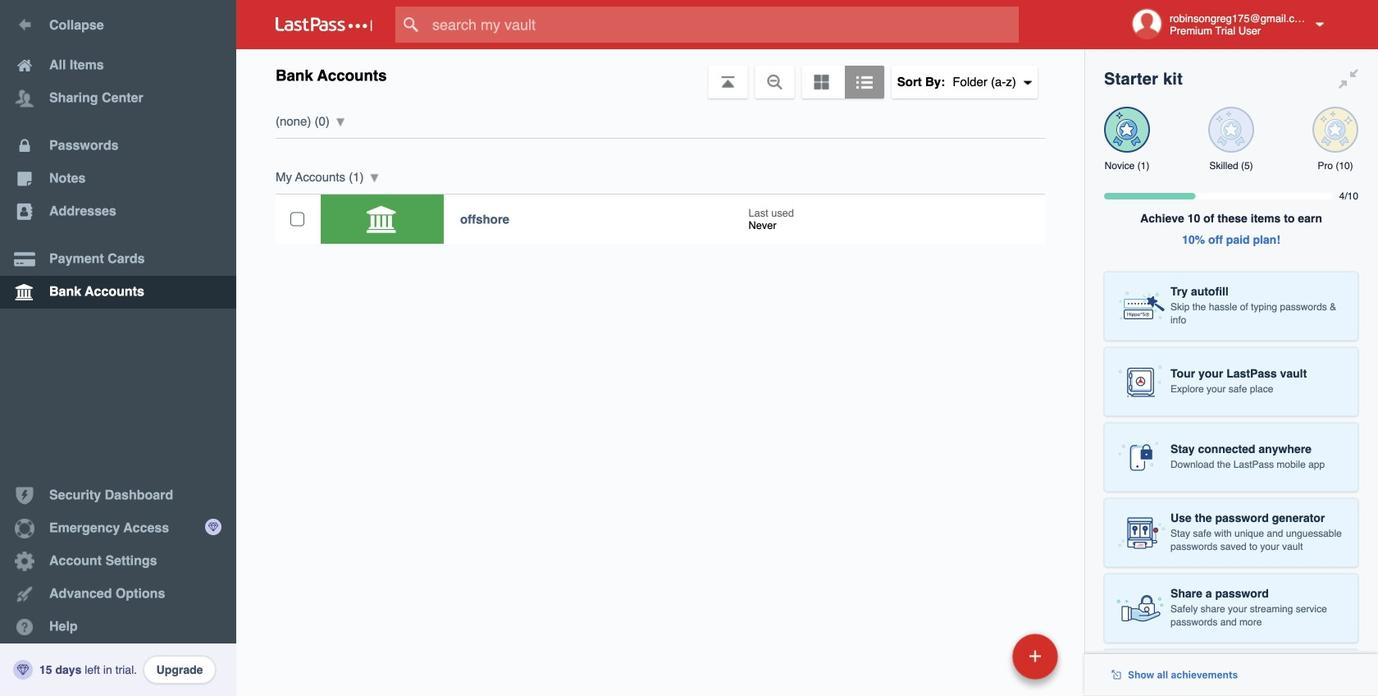 Task type: locate. For each thing, give the bounding box(es) containing it.
new item navigation
[[900, 629, 1069, 696]]

Search search field
[[396, 7, 1051, 43]]



Task type: describe. For each thing, give the bounding box(es) containing it.
search my vault text field
[[396, 7, 1051, 43]]

main navigation navigation
[[0, 0, 236, 696]]

new item element
[[900, 633, 1065, 680]]

vault options navigation
[[236, 49, 1085, 98]]

lastpass image
[[276, 17, 373, 32]]



Task type: vqa. For each thing, say whether or not it's contained in the screenshot.
'LastPass' Image
yes



